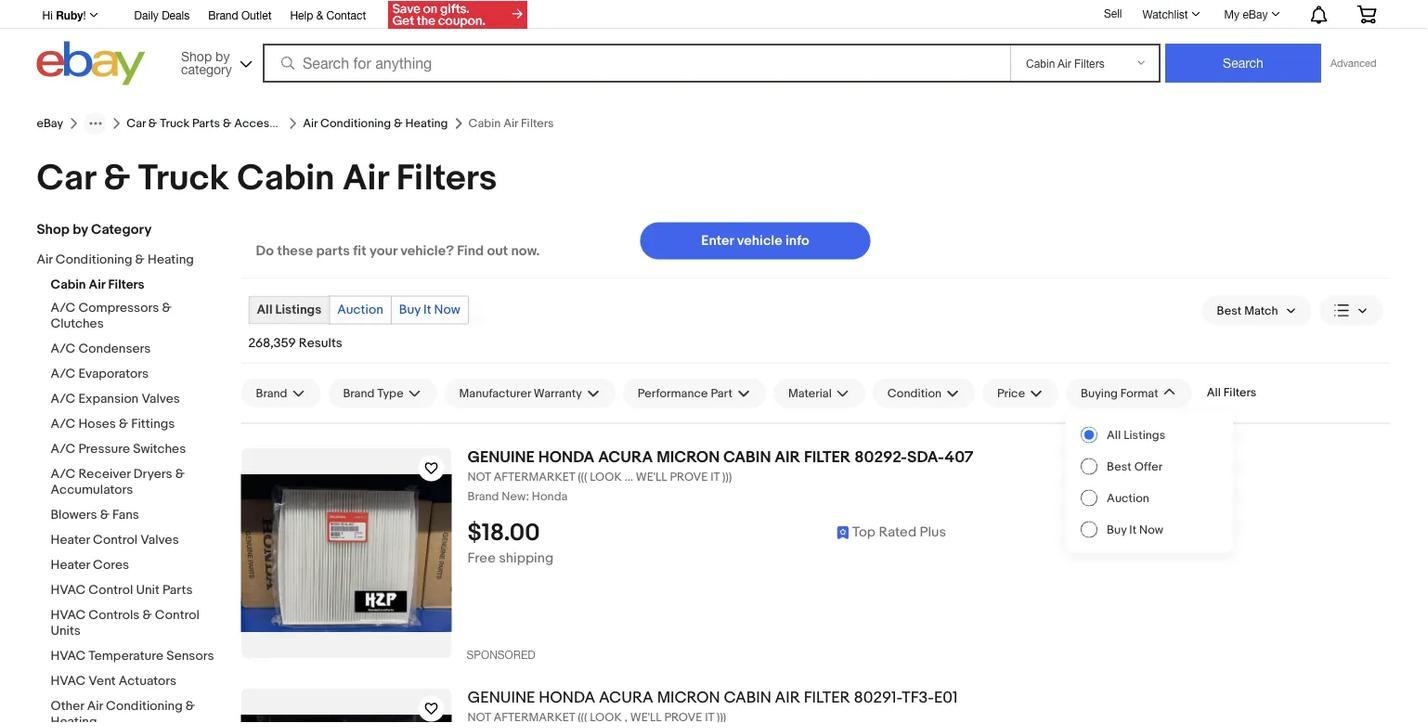 Task type: locate. For each thing, give the bounding box(es) containing it.
it down the best offer
[[1130, 523, 1137, 537]]

0 vertical spatial truck
[[160, 116, 190, 131]]

cabin inside "genuine honda acura micron cabin air filter 80292-sda-407 not aftermarket ((( look … we'll prove it ))) brand new : honda"
[[724, 448, 772, 467]]

all listings up the best offer
[[1108, 428, 1166, 442]]

0 vertical spatial filters
[[396, 157, 497, 200]]

hvac
[[51, 583, 86, 599], [51, 608, 86, 624], [51, 649, 86, 665], [51, 674, 86, 690]]

all for all filters button
[[1207, 386, 1222, 400]]

e01
[[935, 688, 958, 708]]

0 vertical spatial all listings
[[257, 302, 322, 318]]

0 vertical spatial car
[[127, 116, 146, 131]]

all inside button
[[1207, 386, 1222, 400]]

1 horizontal spatial air conditioning & heating link
[[303, 116, 448, 131]]

expansion
[[78, 392, 139, 407]]

1 vertical spatial all listings
[[1108, 428, 1166, 442]]

rated
[[879, 524, 917, 541]]

7 a/c from the top
[[51, 467, 76, 483]]

fans
[[112, 508, 139, 524]]

air
[[775, 448, 801, 467], [775, 688, 801, 708]]

my
[[1225, 7, 1240, 20]]

cabin for 80291-
[[724, 688, 772, 708]]

control down unit
[[155, 608, 200, 624]]

heater left cores
[[51, 558, 90, 574]]

control up cores
[[93, 533, 138, 549]]

4 a/c from the top
[[51, 392, 76, 407]]

genuine honda acura micron cabin air filter 80292-sda-407 image
[[241, 475, 452, 633]]

2 micron from the top
[[657, 688, 721, 708]]

air up compressors
[[89, 277, 105, 293]]

car up shop
[[37, 157, 95, 200]]

0 vertical spatial cabin
[[724, 448, 772, 467]]

valves up fittings on the bottom left of page
[[142, 392, 180, 407]]

1 cabin from the top
[[724, 448, 772, 467]]

best offer link
[[1067, 451, 1234, 483]]

compressors
[[78, 301, 159, 316]]

all filters button
[[1200, 379, 1265, 408]]

truck for parts
[[160, 116, 190, 131]]

0 vertical spatial auction link
[[330, 297, 391, 324]]

auction
[[338, 302, 384, 318], [1108, 491, 1150, 506]]

0 vertical spatial filter
[[805, 448, 851, 467]]

your
[[370, 243, 398, 260]]

buy down the 'best'
[[1108, 523, 1127, 537]]

80291-
[[854, 688, 902, 708]]

0 vertical spatial genuine
[[468, 448, 535, 467]]

units
[[51, 624, 81, 640]]

air inside "genuine honda acura micron cabin air filter 80292-sda-407 not aftermarket ((( look … we'll prove it ))) brand new : honda"
[[775, 448, 801, 467]]

1 horizontal spatial it
[[1130, 523, 1137, 537]]

0 vertical spatial valves
[[142, 392, 180, 407]]

2 genuine from the top
[[468, 688, 536, 708]]

1 vertical spatial filter
[[804, 688, 851, 708]]

1 genuine from the top
[[468, 448, 535, 467]]

0 vertical spatial brand
[[208, 8, 238, 21]]

honda inside "genuine honda acura micron cabin air filter 80292-sda-407 not aftermarket ((( look … we'll prove it ))) brand new : honda"
[[539, 448, 595, 467]]

valves
[[142, 392, 180, 407], [140, 533, 179, 549]]

all up the 'best'
[[1108, 428, 1122, 442]]

1 horizontal spatial car
[[127, 116, 146, 131]]

buy it now down the best offer
[[1108, 523, 1164, 537]]

hvac left controls
[[51, 608, 86, 624]]

1 vertical spatial buy it now link
[[1067, 514, 1234, 546]]

sell
[[1105, 7, 1123, 20]]

aftermarket
[[494, 470, 575, 485]]

1 vertical spatial honda
[[539, 688, 596, 708]]

& inside account navigation
[[316, 8, 324, 21]]

parts left the accessories
[[192, 116, 220, 131]]

1 horizontal spatial brand
[[468, 490, 499, 504]]

filter for 80292-
[[805, 448, 851, 467]]

None text field
[[468, 490, 1391, 505], [468, 711, 1391, 724], [468, 490, 1391, 505], [468, 711, 1391, 724]]

1 vertical spatial truck
[[138, 157, 229, 200]]

conditioning right the accessories
[[320, 116, 391, 131]]

1 vertical spatial filters
[[108, 277, 145, 293]]

it down vehicle?
[[424, 302, 432, 318]]

auction link down offer at the bottom of the page
[[1067, 483, 1234, 514]]

advanced link
[[1322, 45, 1387, 82]]

1 vertical spatial auction
[[1108, 491, 1150, 506]]

filter for 80291-
[[804, 688, 851, 708]]

car & truck parts & accessories air conditioning & heating
[[127, 116, 448, 131]]

0 vertical spatial parts
[[192, 116, 220, 131]]

these
[[277, 243, 313, 260]]

2 hvac from the top
[[51, 608, 86, 624]]

truck for cabin
[[138, 157, 229, 200]]

3 a/c from the top
[[51, 367, 76, 382]]

buying format
[[1082, 386, 1159, 401]]

shop
[[37, 222, 70, 238]]

a/c left receiver
[[51, 467, 76, 483]]

1 vertical spatial now
[[1140, 523, 1164, 537]]

cabin up "clutches"
[[51, 277, 86, 293]]

0 vertical spatial honda
[[539, 448, 595, 467]]

honda for genuine honda acura micron cabin air filter 80292-sda-407 not aftermarket ((( look … we'll prove it ))) brand new : honda
[[539, 448, 595, 467]]

0 horizontal spatial cabin
[[51, 277, 86, 293]]

listings up 268,359 results
[[276, 302, 322, 318]]

listings up offer at the bottom of the page
[[1124, 428, 1166, 442]]

0 horizontal spatial auction
[[338, 302, 384, 318]]

contact
[[327, 8, 366, 21]]

heating
[[405, 116, 448, 131], [148, 252, 194, 268], [51, 715, 97, 724]]

a/c
[[51, 301, 76, 316], [51, 341, 76, 357], [51, 367, 76, 382], [51, 392, 76, 407], [51, 417, 76, 432], [51, 442, 76, 458], [51, 467, 76, 483]]

1 horizontal spatial all listings
[[1108, 428, 1166, 442]]

2 heater from the top
[[51, 558, 90, 574]]

4 hvac from the top
[[51, 674, 86, 690]]

1 horizontal spatial auction
[[1108, 491, 1150, 506]]

1 vertical spatial car
[[37, 157, 95, 200]]

buy down 'do these parts fit your vehicle? find out now.' at the top
[[399, 302, 421, 318]]

2 cabin from the top
[[724, 688, 772, 708]]

a/c left pressure
[[51, 442, 76, 458]]

filter left the 80292-
[[805, 448, 851, 467]]

1 vertical spatial parts
[[162, 583, 193, 599]]

1 acura from the top
[[599, 448, 653, 467]]

0 horizontal spatial buy it now
[[399, 302, 461, 318]]

conditioning down 'shop by category'
[[56, 252, 132, 268]]

micron inside "genuine honda acura micron cabin air filter 80292-sda-407 not aftermarket ((( look … we'll prove it ))) brand new : honda"
[[657, 448, 720, 467]]

0 horizontal spatial air conditioning & heating link
[[37, 252, 213, 270]]

plus
[[920, 524, 947, 541]]

hvac down units
[[51, 649, 86, 665]]

my ebay link
[[1215, 3, 1289, 25]]

accumulators
[[51, 483, 133, 498]]

watchlist
[[1143, 7, 1189, 20]]

now down best offer "link"
[[1140, 523, 1164, 537]]

prove
[[670, 470, 708, 485]]

a/c left compressors
[[51, 301, 76, 316]]

1 vertical spatial cabin
[[724, 688, 772, 708]]

&
[[316, 8, 324, 21], [149, 116, 157, 131], [223, 116, 232, 131], [394, 116, 403, 131], [103, 157, 130, 200], [135, 252, 145, 268], [162, 301, 171, 316], [119, 417, 128, 432], [175, 467, 185, 483], [100, 508, 110, 524], [143, 608, 152, 624], [186, 699, 195, 715]]

0 vertical spatial all
[[257, 302, 273, 318]]

brand inside account navigation
[[208, 8, 238, 21]]

2 a/c from the top
[[51, 341, 76, 357]]

buying
[[1082, 386, 1118, 401]]

0 vertical spatial air
[[775, 448, 801, 467]]

air down vent
[[87, 699, 103, 715]]

all listings link up offer at the bottom of the page
[[1067, 419, 1234, 451]]

2 vertical spatial all
[[1108, 428, 1122, 442]]

0 horizontal spatial all
[[257, 302, 273, 318]]

conditioning down hvac vent actuators link
[[106, 699, 183, 715]]

0 horizontal spatial all listings
[[257, 302, 322, 318]]

0 horizontal spatial buy it now link
[[392, 297, 468, 324]]

filter inside "genuine honda acura micron cabin air filter 80292-sda-407 not aftermarket ((( look … we'll prove it ))) brand new : honda"
[[805, 448, 851, 467]]

0 vertical spatial all listings link
[[249, 297, 329, 324]]

acura
[[599, 448, 653, 467], [599, 688, 654, 708]]

1 horizontal spatial buy it now
[[1108, 523, 1164, 537]]

filters inside all filters button
[[1224, 386, 1257, 400]]

0 vertical spatial buy
[[399, 302, 421, 318]]

sda-
[[908, 448, 945, 467]]

now down vehicle?
[[434, 302, 461, 318]]

brand outlet
[[208, 8, 272, 21]]

parts right unit
[[162, 583, 193, 599]]

1 vertical spatial micron
[[657, 688, 721, 708]]

micron
[[657, 448, 720, 467], [657, 688, 721, 708]]

top rated plus image
[[837, 524, 947, 541]]

1 vertical spatial valves
[[140, 533, 179, 549]]

unit
[[136, 583, 160, 599]]

0 vertical spatial control
[[93, 533, 138, 549]]

filters inside air conditioning & heating cabin air filters a/c compressors & clutches a/c condensers a/c evaporators a/c expansion valves a/c hoses & fittings a/c pressure switches a/c receiver dryers & accumulators blowers & fans heater control valves heater cores hvac control unit parts hvac controls & control units hvac temperature sensors hvac vent actuators other air conditioning & heating
[[108, 277, 145, 293]]

not
[[468, 470, 491, 485]]

genuine honda acura micron cabin air filter 80291-tf3-e01
[[468, 688, 958, 708]]

2 vertical spatial filters
[[1224, 386, 1257, 400]]

2 air from the top
[[775, 688, 801, 708]]

2 horizontal spatial all
[[1207, 386, 1222, 400]]

1 vertical spatial all
[[1207, 386, 1222, 400]]

acura inside "genuine honda acura micron cabin air filter 80292-sda-407 not aftermarket ((( look … we'll prove it ))) brand new : honda"
[[599, 448, 653, 467]]

all listings link up 268,359 results
[[249, 297, 329, 324]]

best offer
[[1108, 460, 1163, 474]]

tap to watch item - genuine honda acura micron cabin air filter 80292-sda-407 image
[[419, 456, 445, 482]]

honda
[[532, 490, 568, 504]]

0 vertical spatial acura
[[599, 448, 653, 467]]

0 horizontal spatial filters
[[108, 277, 145, 293]]

0 horizontal spatial ebay
[[37, 116, 63, 131]]

1 horizontal spatial ebay
[[1243, 7, 1269, 20]]

all filters
[[1207, 386, 1257, 400]]

$18.00
[[468, 519, 540, 547]]

0 vertical spatial heating
[[405, 116, 448, 131]]

0 vertical spatial cabin
[[237, 157, 335, 200]]

parts
[[192, 116, 220, 131], [162, 583, 193, 599]]

all
[[257, 302, 273, 318], [1207, 386, 1222, 400], [1108, 428, 1122, 442]]

1 vertical spatial heating
[[148, 252, 194, 268]]

info
[[786, 233, 810, 249]]

2 acura from the top
[[599, 688, 654, 708]]

0 vertical spatial ebay
[[1243, 7, 1269, 20]]

3 hvac from the top
[[51, 649, 86, 665]]

genuine down sponsored
[[468, 688, 536, 708]]

a/c left expansion
[[51, 392, 76, 407]]

0 horizontal spatial brand
[[208, 8, 238, 21]]

filter
[[805, 448, 851, 467], [804, 688, 851, 708]]

1 vertical spatial it
[[1130, 523, 1137, 537]]

valves down blowers & fans "link"
[[140, 533, 179, 549]]

clutches
[[51, 316, 104, 332]]

1 horizontal spatial now
[[1140, 523, 1164, 537]]

1 micron from the top
[[657, 448, 720, 467]]

genuine inside "genuine honda acura micron cabin air filter 80292-sda-407 not aftermarket ((( look … we'll prove it ))) brand new : honda"
[[468, 448, 535, 467]]

heater down 'blowers' on the left of page
[[51, 533, 90, 549]]

air for 80291-
[[775, 688, 801, 708]]

get the coupon image
[[389, 1, 528, 29]]

1 vertical spatial buy
[[1108, 523, 1127, 537]]

0 horizontal spatial listings
[[276, 302, 322, 318]]

auction link
[[330, 297, 391, 324], [1067, 483, 1234, 514]]

1 vertical spatial auction link
[[1067, 483, 1234, 514]]

1 vertical spatial air
[[775, 688, 801, 708]]

cabin down car & truck parts & accessories air conditioning & heating
[[237, 157, 335, 200]]

a/c left 'evaporators'
[[51, 367, 76, 382]]

genuine honda acura micron cabin air filter 80291-tf3-e01 link
[[468, 688, 1391, 708]]

1 vertical spatial heater
[[51, 558, 90, 574]]

heater
[[51, 533, 90, 549], [51, 558, 90, 574]]

1 vertical spatial acura
[[599, 688, 654, 708]]

2 horizontal spatial filters
[[1224, 386, 1257, 400]]

268,359
[[249, 335, 296, 351]]

0 vertical spatial now
[[434, 302, 461, 318]]

5 a/c from the top
[[51, 417, 76, 432]]

0 horizontal spatial auction link
[[330, 297, 391, 324]]

car right the ebay link
[[127, 116, 146, 131]]

buy it now link down vehicle?
[[392, 297, 468, 324]]

brand left outlet
[[208, 8, 238, 21]]

all right the format
[[1207, 386, 1222, 400]]

all listings up 268,359 results
[[257, 302, 322, 318]]

a/c down "clutches"
[[51, 341, 76, 357]]

1 vertical spatial all listings link
[[1067, 419, 1234, 451]]

0 vertical spatial micron
[[657, 448, 720, 467]]

free shipping
[[468, 550, 554, 567]]

all listings link
[[249, 297, 329, 324], [1067, 419, 1234, 451]]

1 horizontal spatial cabin
[[237, 157, 335, 200]]

6 a/c from the top
[[51, 442, 76, 458]]

accessories
[[234, 116, 303, 131]]

fittings
[[131, 417, 175, 432]]

car for car & truck parts & accessories air conditioning & heating
[[127, 116, 146, 131]]

buy it now down vehicle?
[[399, 302, 461, 318]]

auction down the best offer
[[1108, 491, 1150, 506]]

0 vertical spatial heater
[[51, 533, 90, 549]]

filter left "80291-"
[[804, 688, 851, 708]]

1 vertical spatial listings
[[1124, 428, 1166, 442]]

1 horizontal spatial all
[[1108, 428, 1122, 442]]

1 air from the top
[[775, 448, 801, 467]]

buy it now link down best offer "link"
[[1067, 514, 1234, 546]]

shop by category
[[37, 222, 152, 238]]

cabin
[[724, 448, 772, 467], [724, 688, 772, 708]]

0 vertical spatial auction
[[338, 302, 384, 318]]

parts inside air conditioning & heating cabin air filters a/c compressors & clutches a/c condensers a/c evaporators a/c expansion valves a/c hoses & fittings a/c pressure switches a/c receiver dryers & accumulators blowers & fans heater control valves heater cores hvac control unit parts hvac controls & control units hvac temperature sensors hvac vent actuators other air conditioning & heating
[[162, 583, 193, 599]]

1 vertical spatial genuine
[[468, 688, 536, 708]]

1 vertical spatial cabin
[[51, 277, 86, 293]]

pressure
[[78, 442, 130, 458]]

genuine up not on the left of page
[[468, 448, 535, 467]]

0 vertical spatial buy it now link
[[392, 297, 468, 324]]

filters
[[396, 157, 497, 200], [108, 277, 145, 293], [1224, 386, 1257, 400]]

a/c left hoses
[[51, 417, 76, 432]]

hvac up other
[[51, 674, 86, 690]]

auction up results
[[338, 302, 384, 318]]

hoses
[[78, 417, 116, 432]]

all up 268,359
[[257, 302, 273, 318]]

None submit
[[1166, 44, 1322, 83]]

brand down not on the left of page
[[468, 490, 499, 504]]

air right the accessories
[[303, 116, 318, 131]]

0 vertical spatial it
[[424, 302, 432, 318]]

auction link up results
[[330, 297, 391, 324]]

1 vertical spatial air conditioning & heating link
[[37, 252, 213, 270]]

2 vertical spatial heating
[[51, 715, 97, 724]]

do these parts fit your vehicle? find out now.
[[256, 243, 540, 260]]

0 vertical spatial buy it now
[[399, 302, 461, 318]]

banner containing sell
[[37, 0, 1391, 90]]

control down cores
[[89, 583, 133, 599]]

help & contact
[[290, 8, 366, 21]]

cabin for 80292-
[[724, 448, 772, 467]]

condensers
[[78, 341, 151, 357]]

hvac up units
[[51, 583, 86, 599]]

2 vertical spatial conditioning
[[106, 699, 183, 715]]

conditioning
[[320, 116, 391, 131], [56, 252, 132, 268], [106, 699, 183, 715]]

banner
[[37, 0, 1391, 90]]



Task type: describe. For each thing, give the bounding box(es) containing it.
air down shop
[[37, 252, 53, 268]]

genuine honda acura micron cabin air filter 80292-sda-407 not aftermarket ((( look … we'll prove it ))) brand new : honda
[[468, 448, 974, 504]]

car for car & truck cabin air filters
[[37, 157, 95, 200]]

free
[[468, 550, 496, 567]]

1 horizontal spatial listings
[[1124, 428, 1166, 442]]

genuine honda acura micron cabin air filter 80291-tf3-e01 image
[[241, 715, 452, 724]]

help
[[290, 8, 313, 21]]

enter vehicle info
[[702, 233, 810, 249]]

(((
[[578, 470, 588, 485]]

:
[[526, 490, 530, 504]]

air up fit
[[343, 157, 388, 200]]

1 vertical spatial control
[[89, 583, 133, 599]]

other
[[51, 699, 84, 715]]

account navigation
[[37, 0, 1391, 31]]

car & truck cabin air filters
[[37, 157, 497, 200]]

1 horizontal spatial all listings link
[[1067, 419, 1234, 451]]

cabin inside air conditioning & heating cabin air filters a/c compressors & clutches a/c condensers a/c evaporators a/c expansion valves a/c hoses & fittings a/c pressure switches a/c receiver dryers & accumulators blowers & fans heater control valves heater cores hvac control unit parts hvac controls & control units hvac temperature sensors hvac vent actuators other air conditioning & heating
[[51, 277, 86, 293]]

1 hvac from the top
[[51, 583, 86, 599]]

switches
[[133, 442, 186, 458]]

1 vertical spatial buy it now
[[1108, 523, 1164, 537]]

a/c condensers link
[[51, 341, 227, 359]]

2 horizontal spatial heating
[[405, 116, 448, 131]]

acura for genuine honda acura micron cabin air filter 80291-tf3-e01
[[599, 688, 654, 708]]

advanced
[[1331, 57, 1377, 69]]

80292-
[[855, 448, 908, 467]]

format
[[1121, 386, 1159, 401]]

shipping
[[499, 550, 554, 567]]

0 vertical spatial listings
[[276, 302, 322, 318]]

hvac controls & control units link
[[51, 608, 227, 642]]

sensors
[[166, 649, 214, 665]]

none submit inside banner
[[1166, 44, 1322, 83]]

we'll
[[636, 470, 668, 485]]

2 vertical spatial control
[[155, 608, 200, 624]]

blowers & fans link
[[51, 508, 227, 525]]

0 horizontal spatial heating
[[51, 715, 97, 724]]

find
[[457, 243, 484, 260]]

a/c compressors & clutches link
[[51, 301, 227, 334]]

micron for 80291-
[[657, 688, 721, 708]]

0 horizontal spatial it
[[424, 302, 432, 318]]

air conditioning & heating cabin air filters a/c compressors & clutches a/c condensers a/c evaporators a/c expansion valves a/c hoses & fittings a/c pressure switches a/c receiver dryers & accumulators blowers & fans heater control valves heater cores hvac control unit parts hvac controls & control units hvac temperature sensors hvac vent actuators other air conditioning & heating
[[37, 252, 214, 724]]

)))
[[723, 470, 732, 485]]

brand inside "genuine honda acura micron cabin air filter 80292-sda-407 not aftermarket ((( look … we'll prove it ))) brand new : honda"
[[468, 490, 499, 504]]

NOT AFTERMARKET ((( LOOK … WE'LL PROVE IT ))) text field
[[468, 470, 1391, 485]]

0 vertical spatial air conditioning & heating link
[[303, 116, 448, 131]]

a/c pressure switches link
[[51, 442, 227, 459]]

vehicle?
[[401, 243, 454, 260]]

$18.00 main content
[[241, 223, 1391, 724]]

all for left the 'all listings' link
[[257, 302, 273, 318]]

cores
[[93, 558, 129, 574]]

watchlist link
[[1133, 3, 1209, 25]]

a/c expansion valves link
[[51, 392, 227, 409]]

look
[[590, 470, 622, 485]]

help & contact link
[[290, 6, 366, 26]]

1 horizontal spatial buy it now link
[[1067, 514, 1234, 546]]

…
[[625, 470, 634, 485]]

top
[[853, 524, 876, 541]]

new
[[502, 490, 526, 504]]

other air conditioning & heating link
[[51, 699, 227, 724]]

out
[[487, 243, 508, 260]]

micron for 80292-
[[657, 448, 720, 467]]

my ebay
[[1225, 7, 1269, 20]]

actuators
[[119, 674, 177, 690]]

genuine for genuine honda acura micron cabin air filter 80292-sda-407 not aftermarket ((( look … we'll prove it ))) brand new : honda
[[468, 448, 535, 467]]

tap to watch item - genuine honda acura micron cabin air filter 80291-tf3-e01 image
[[419, 696, 445, 722]]

honda for genuine honda acura micron cabin air filter 80291-tf3-e01
[[539, 688, 596, 708]]

enter vehicle info button
[[641, 223, 871, 260]]

0 horizontal spatial now
[[434, 302, 461, 318]]

heater control valves link
[[51, 533, 227, 550]]

1 horizontal spatial auction link
[[1067, 483, 1234, 514]]

parts
[[316, 243, 350, 260]]

0 horizontal spatial all listings link
[[249, 297, 329, 324]]

daily
[[134, 8, 159, 21]]

daily deals link
[[134, 6, 190, 26]]

it
[[711, 470, 720, 485]]

1 a/c from the top
[[51, 301, 76, 316]]

now.
[[511, 243, 540, 260]]

407
[[945, 448, 974, 467]]

1 vertical spatial conditioning
[[56, 252, 132, 268]]

temperature
[[89, 649, 164, 665]]

brand outlet link
[[208, 6, 272, 26]]

evaporators
[[78, 367, 149, 382]]

enter
[[702, 233, 734, 249]]

results
[[299, 335, 343, 351]]

category
[[91, 222, 152, 238]]

air for 80292-
[[775, 448, 801, 467]]

fit
[[353, 243, 367, 260]]

ebay link
[[37, 116, 63, 131]]

buying format button
[[1067, 379, 1193, 408]]

blowers
[[51, 508, 97, 524]]

receiver
[[78, 467, 131, 483]]

your shopping cart image
[[1357, 5, 1378, 23]]

daily deals
[[134, 8, 190, 21]]

1 horizontal spatial heating
[[148, 252, 194, 268]]

genuine honda acura micron cabin air filter 80292-sda-407 link
[[468, 448, 1391, 468]]

tf3-
[[902, 688, 935, 708]]

do
[[256, 243, 274, 260]]

hvac control unit parts link
[[51, 583, 227, 601]]

a/c receiver dryers & accumulators link
[[51, 467, 227, 500]]

genuine for genuine honda acura micron cabin air filter 80291-tf3-e01
[[468, 688, 536, 708]]

heater cores link
[[51, 558, 227, 576]]

acura for genuine honda acura micron cabin air filter 80292-sda-407 not aftermarket ((( look … we'll prove it ))) brand new : honda
[[599, 448, 653, 467]]

1 vertical spatial ebay
[[37, 116, 63, 131]]

0 horizontal spatial buy
[[399, 302, 421, 318]]

sell link
[[1096, 7, 1131, 20]]

hvac temperature sensors link
[[51, 649, 227, 667]]

0 vertical spatial conditioning
[[320, 116, 391, 131]]

controls
[[89, 608, 140, 624]]

1 horizontal spatial buy
[[1108, 523, 1127, 537]]

dryers
[[133, 467, 172, 483]]

vehicle
[[737, 233, 783, 249]]

hvac vent actuators link
[[51, 674, 227, 692]]

ebay inside "link"
[[1243, 7, 1269, 20]]

outlet
[[242, 8, 272, 21]]

1 horizontal spatial filters
[[396, 157, 497, 200]]

sponsored
[[467, 649, 536, 662]]

vent
[[89, 674, 116, 690]]

1 heater from the top
[[51, 533, 90, 549]]



Task type: vqa. For each thing, say whether or not it's contained in the screenshot.
About
no



